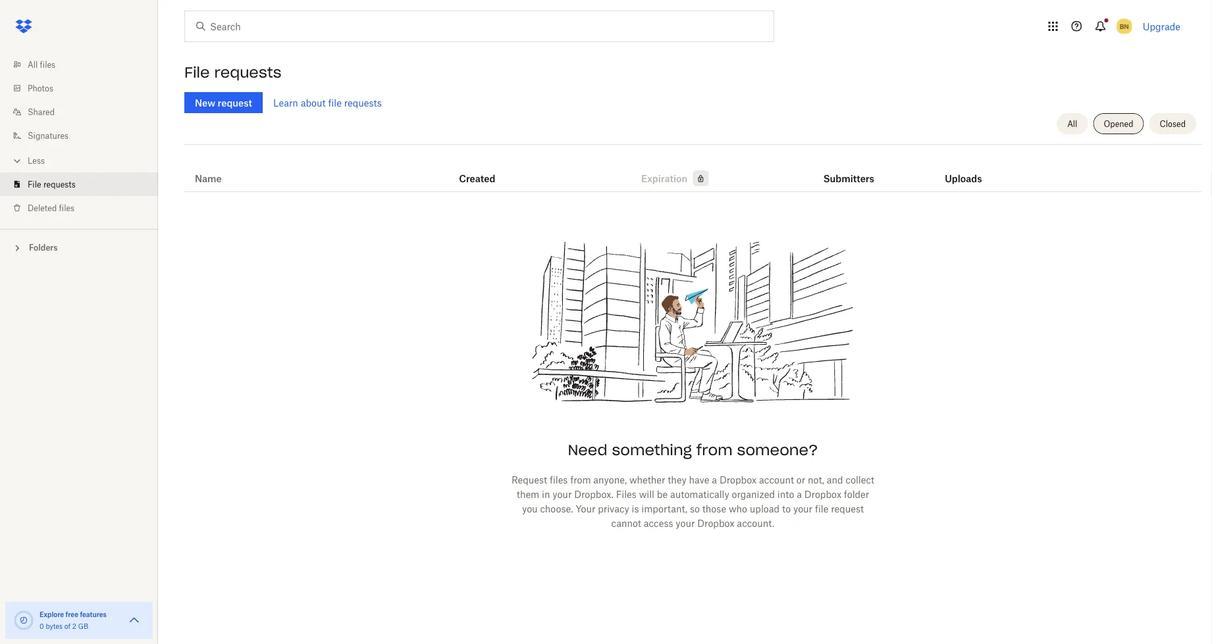 Task type: describe. For each thing, give the bounding box(es) containing it.
created button
[[459, 171, 496, 186]]

bytes
[[46, 623, 63, 631]]

from for anyone,
[[571, 475, 591, 486]]

Search in folder "Dropbox" text field
[[210, 19, 747, 34]]

closed button
[[1150, 113, 1197, 134]]

all files
[[28, 60, 55, 69]]

dropbox.
[[575, 489, 614, 500]]

2 horizontal spatial requests
[[344, 97, 382, 108]]

be
[[657, 489, 668, 500]]

new
[[195, 97, 215, 108]]

photos link
[[11, 76, 158, 100]]

all button
[[1057, 113, 1089, 134]]

requests inside list item
[[43, 180, 76, 189]]

request files from anyone, whether they have a dropbox account or not, and collect them in your dropbox. files will be automatically organized into a dropbox folder you choose. your privacy is important, so those who upload to your file request cannot access your dropbox account.
[[512, 475, 875, 529]]

your
[[576, 504, 596, 515]]

all for all files
[[28, 60, 38, 69]]

will
[[639, 489, 655, 500]]

learn about file requests
[[273, 97, 382, 108]]

request
[[512, 475, 547, 486]]

cannot
[[612, 518, 642, 529]]

opened button
[[1094, 113, 1145, 134]]

not,
[[808, 475, 825, 486]]

into
[[778, 489, 795, 500]]

account
[[760, 475, 794, 486]]

0 vertical spatial your
[[553, 489, 572, 500]]

new request button
[[184, 92, 263, 113]]

name
[[195, 173, 222, 184]]

dropbox image
[[11, 13, 37, 40]]

those
[[703, 504, 727, 515]]

all files link
[[11, 53, 158, 76]]

file inside request files from anyone, whether they have a dropbox account or not, and collect them in your dropbox. files will be automatically organized into a dropbox folder you choose. your privacy is important, so those who upload to your file request cannot access your dropbox account.
[[815, 504, 829, 515]]

something
[[612, 441, 692, 460]]

files
[[616, 489, 637, 500]]

gb
[[78, 623, 88, 631]]

explore
[[40, 611, 64, 619]]

less
[[28, 156, 45, 166]]

signatures link
[[11, 124, 158, 148]]

bn button
[[1114, 16, 1135, 37]]

they
[[668, 475, 687, 486]]

2 column header from the left
[[945, 155, 998, 186]]

so
[[690, 504, 700, 515]]

deleted files link
[[11, 196, 158, 220]]

file requests link
[[11, 173, 158, 196]]

folders button
[[0, 238, 158, 257]]

choose.
[[540, 504, 573, 515]]

deleted files
[[28, 203, 75, 213]]

less image
[[11, 154, 24, 168]]

who
[[729, 504, 748, 515]]

closed
[[1160, 119, 1186, 129]]

1 horizontal spatial a
[[797, 489, 802, 500]]

about
[[301, 97, 326, 108]]

0 vertical spatial file requests
[[184, 63, 282, 82]]

need something from someone?
[[568, 441, 819, 460]]

1 column header from the left
[[824, 155, 877, 186]]

1 horizontal spatial your
[[676, 518, 695, 529]]

folder
[[844, 489, 870, 500]]

automatically
[[671, 489, 730, 500]]

whether
[[630, 475, 666, 486]]

or
[[797, 475, 806, 486]]



Task type: vqa. For each thing, say whether or not it's contained in the screenshot.
Collect
yes



Task type: locate. For each thing, give the bounding box(es) containing it.
0 vertical spatial requests
[[214, 63, 282, 82]]

0 vertical spatial a
[[712, 475, 717, 486]]

request down the folder
[[831, 504, 864, 515]]

files right deleted
[[59, 203, 75, 213]]

file right about
[[328, 97, 342, 108]]

1 vertical spatial request
[[831, 504, 864, 515]]

new request
[[195, 97, 252, 108]]

all inside button
[[1068, 119, 1078, 129]]

is
[[632, 504, 639, 515]]

0 horizontal spatial column header
[[824, 155, 877, 186]]

row containing name
[[184, 150, 1202, 192]]

0 vertical spatial dropbox
[[720, 475, 757, 486]]

learn about file requests link
[[273, 97, 382, 108]]

file
[[328, 97, 342, 108], [815, 504, 829, 515]]

list
[[0, 45, 158, 229]]

file down not,
[[815, 504, 829, 515]]

file up new
[[184, 63, 210, 82]]

file
[[184, 63, 210, 82], [28, 180, 41, 189]]

upgrade
[[1143, 21, 1181, 32]]

requests right about
[[344, 97, 382, 108]]

0 vertical spatial from
[[697, 441, 733, 460]]

them
[[517, 489, 540, 500]]

file requests
[[184, 63, 282, 82], [28, 180, 76, 189]]

upload
[[750, 504, 780, 515]]

file requests up new request button
[[184, 63, 282, 82]]

your
[[553, 489, 572, 500], [794, 504, 813, 515], [676, 518, 695, 529]]

shared link
[[11, 100, 158, 124]]

2 vertical spatial your
[[676, 518, 695, 529]]

privacy
[[598, 504, 630, 515]]

1 horizontal spatial files
[[59, 203, 75, 213]]

2 vertical spatial files
[[550, 475, 568, 486]]

files for all
[[40, 60, 55, 69]]

requests up deleted files
[[43, 180, 76, 189]]

from up have
[[697, 441, 733, 460]]

to
[[783, 504, 791, 515]]

free
[[66, 611, 78, 619]]

1 vertical spatial dropbox
[[805, 489, 842, 500]]

all up the photos
[[28, 60, 38, 69]]

from up the dropbox.
[[571, 475, 591, 486]]

0 horizontal spatial your
[[553, 489, 572, 500]]

file requests inside list item
[[28, 180, 76, 189]]

anyone,
[[594, 475, 627, 486]]

1 vertical spatial a
[[797, 489, 802, 500]]

1 vertical spatial file requests
[[28, 180, 76, 189]]

1 horizontal spatial all
[[1068, 119, 1078, 129]]

1 vertical spatial requests
[[344, 97, 382, 108]]

1 horizontal spatial file
[[184, 63, 210, 82]]

have
[[689, 475, 710, 486]]

1 horizontal spatial column header
[[945, 155, 998, 186]]

0 horizontal spatial file
[[28, 180, 41, 189]]

1 horizontal spatial request
[[831, 504, 864, 515]]

0 horizontal spatial from
[[571, 475, 591, 486]]

0 vertical spatial file
[[328, 97, 342, 108]]

photos
[[28, 83, 53, 93]]

deleted
[[28, 203, 57, 213]]

file requests list item
[[0, 173, 158, 196]]

request inside button
[[218, 97, 252, 108]]

0 horizontal spatial a
[[712, 475, 717, 486]]

file requests up deleted files
[[28, 180, 76, 189]]

important,
[[642, 504, 688, 515]]

shared
[[28, 107, 55, 117]]

0 horizontal spatial file requests
[[28, 180, 76, 189]]

1 vertical spatial your
[[794, 504, 813, 515]]

2 vertical spatial dropbox
[[698, 518, 735, 529]]

1 vertical spatial file
[[28, 180, 41, 189]]

0
[[40, 623, 44, 631]]

all left opened button
[[1068, 119, 1078, 129]]

access
[[644, 518, 674, 529]]

account.
[[737, 518, 775, 529]]

files for request
[[550, 475, 568, 486]]

organized
[[732, 489, 775, 500]]

from
[[697, 441, 733, 460], [571, 475, 591, 486]]

bn
[[1120, 22, 1129, 30]]

0 horizontal spatial file
[[328, 97, 342, 108]]

from inside request files from anyone, whether they have a dropbox account or not, and collect them in your dropbox. files will be automatically organized into a dropbox folder you choose. your privacy is important, so those who upload to your file request cannot access your dropbox account.
[[571, 475, 591, 486]]

learn
[[273, 97, 298, 108]]

2 horizontal spatial files
[[550, 475, 568, 486]]

1 horizontal spatial requests
[[214, 63, 282, 82]]

files
[[40, 60, 55, 69], [59, 203, 75, 213], [550, 475, 568, 486]]

file down less
[[28, 180, 41, 189]]

request right new
[[218, 97, 252, 108]]

features
[[80, 611, 107, 619]]

your up the choose.
[[553, 489, 572, 500]]

1 horizontal spatial from
[[697, 441, 733, 460]]

0 vertical spatial request
[[218, 97, 252, 108]]

files up the photos
[[40, 60, 55, 69]]

you
[[522, 504, 538, 515]]

upgrade link
[[1143, 21, 1181, 32]]

opened
[[1104, 119, 1134, 129]]

0 vertical spatial file
[[184, 63, 210, 82]]

and
[[827, 475, 844, 486]]

quota usage element
[[13, 611, 34, 632]]

dropbox
[[720, 475, 757, 486], [805, 489, 842, 500], [698, 518, 735, 529]]

0 horizontal spatial all
[[28, 60, 38, 69]]

a right into
[[797, 489, 802, 500]]

dropbox down those
[[698, 518, 735, 529]]

2 horizontal spatial your
[[794, 504, 813, 515]]

files inside 'deleted files' link
[[59, 203, 75, 213]]

2
[[72, 623, 76, 631]]

your down so
[[676, 518, 695, 529]]

a right have
[[712, 475, 717, 486]]

files inside all files link
[[40, 60, 55, 69]]

1 vertical spatial file
[[815, 504, 829, 515]]

folders
[[29, 243, 58, 253]]

in
[[542, 489, 550, 500]]

0 horizontal spatial requests
[[43, 180, 76, 189]]

explore free features 0 bytes of 2 gb
[[40, 611, 107, 631]]

need
[[568, 441, 608, 460]]

0 horizontal spatial request
[[218, 97, 252, 108]]

all for all
[[1068, 119, 1078, 129]]

created
[[459, 173, 496, 184]]

request inside request files from anyone, whether they have a dropbox account or not, and collect them in your dropbox. files will be automatically organized into a dropbox folder you choose. your privacy is important, so those who upload to your file request cannot access your dropbox account.
[[831, 504, 864, 515]]

files for deleted
[[59, 203, 75, 213]]

1 vertical spatial files
[[59, 203, 75, 213]]

files inside request files from anyone, whether they have a dropbox account or not, and collect them in your dropbox. files will be automatically organized into a dropbox folder you choose. your privacy is important, so those who upload to your file request cannot access your dropbox account.
[[550, 475, 568, 486]]

0 horizontal spatial files
[[40, 60, 55, 69]]

requests
[[214, 63, 282, 82], [344, 97, 382, 108], [43, 180, 76, 189]]

1 horizontal spatial file requests
[[184, 63, 282, 82]]

a
[[712, 475, 717, 486], [797, 489, 802, 500]]

pro trial element
[[688, 171, 709, 186]]

your right to
[[794, 504, 813, 515]]

requests up new request button
[[214, 63, 282, 82]]

row
[[184, 150, 1202, 192]]

request
[[218, 97, 252, 108], [831, 504, 864, 515]]

signatures
[[28, 131, 69, 141]]

1 horizontal spatial file
[[815, 504, 829, 515]]

1 vertical spatial all
[[1068, 119, 1078, 129]]

1 vertical spatial from
[[571, 475, 591, 486]]

0 vertical spatial all
[[28, 60, 38, 69]]

all
[[28, 60, 38, 69], [1068, 119, 1078, 129]]

of
[[64, 623, 71, 631]]

list containing all files
[[0, 45, 158, 229]]

dropbox down not,
[[805, 489, 842, 500]]

from for someone?
[[697, 441, 733, 460]]

someone?
[[738, 441, 819, 460]]

dropbox up organized
[[720, 475, 757, 486]]

2 vertical spatial requests
[[43, 180, 76, 189]]

collect
[[846, 475, 875, 486]]

column header
[[824, 155, 877, 186], [945, 155, 998, 186]]

file inside list item
[[28, 180, 41, 189]]

0 vertical spatial files
[[40, 60, 55, 69]]

files up in
[[550, 475, 568, 486]]



